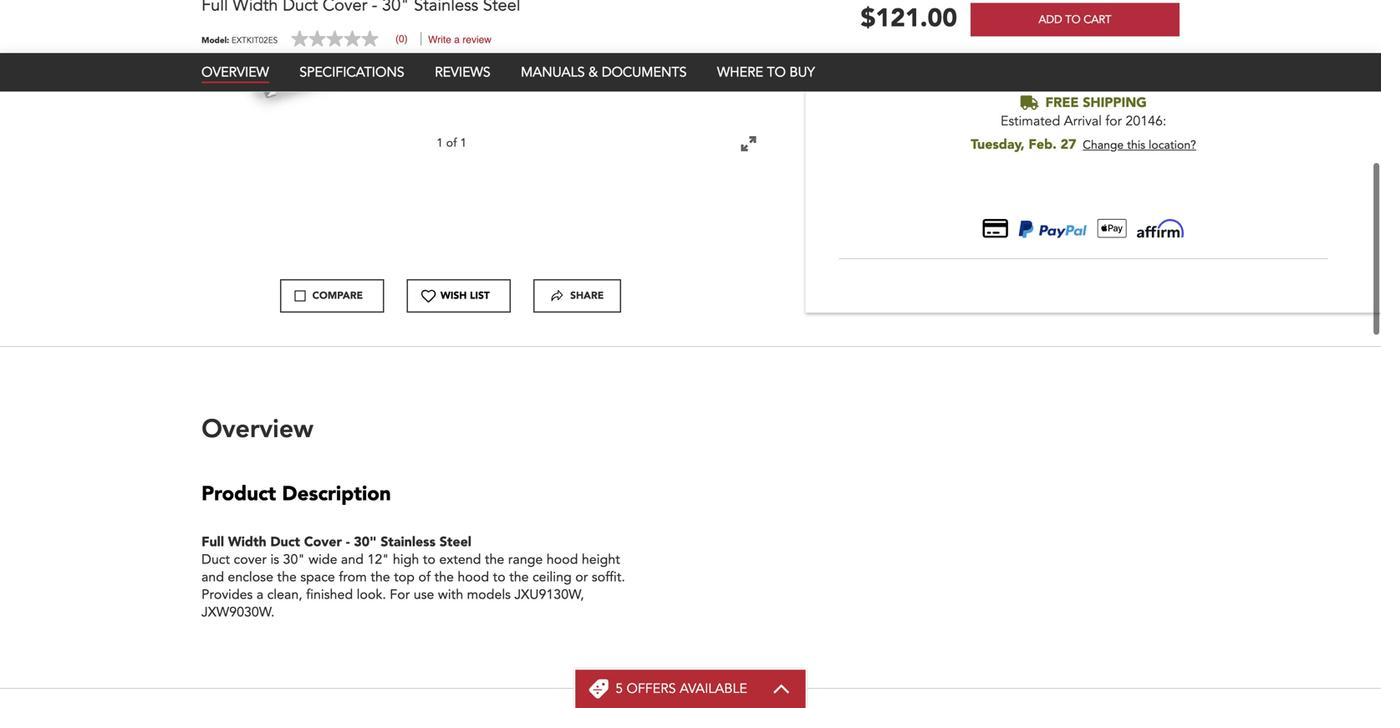 Task type: describe. For each thing, give the bounding box(es) containing it.
1 1 from the left
[[437, 135, 443, 151]]

space
[[300, 568, 335, 587]]

heading containing 5
[[616, 680, 747, 698]]

buy
[[790, 69, 815, 87]]

1 horizontal spatial of
[[446, 135, 457, 151]]

available
[[680, 680, 747, 698]]

0 horizontal spatial 30"
[[283, 551, 305, 569]]

wide
[[309, 551, 337, 569]]

model:
[[202, 40, 229, 52]]

change
[[1083, 137, 1124, 153]]

20146
[[1126, 112, 1163, 130]]

2 overview from the top
[[202, 411, 314, 444]]

add to cart button
[[971, 9, 1180, 42]]

look.
[[357, 586, 386, 604]]

offers
[[627, 680, 676, 698]]

wish list button
[[422, 280, 503, 311]]

with
[[438, 586, 463, 604]]

write a review
[[428, 40, 492, 51]]

manuals & documents
[[521, 69, 687, 87]]

compare
[[312, 289, 363, 303]]

the left the space
[[277, 568, 297, 587]]

tuesday,
[[971, 136, 1025, 154]]

write
[[428, 40, 452, 51]]

add to cart
[[1039, 18, 1112, 33]]

ceiling
[[533, 568, 572, 587]]

or
[[576, 568, 588, 587]]

1 of 1
[[437, 135, 467, 151]]

chevron icon image
[[773, 684, 791, 694]]

where
[[717, 69, 764, 87]]

share
[[570, 289, 604, 303]]

a inside full width duct cover - 30" stainless steel duct cover is 30" wide and 12" high to extend the range hood height and enclose the space from the top of the hood to the ceiling or soffit. provides a clean, finished look.  for use with models jxu9130w, jxw9030w.
[[257, 586, 264, 604]]

0 horizontal spatial and
[[202, 568, 224, 587]]

location?
[[1149, 137, 1197, 153]]

width
[[228, 533, 266, 551]]

feb.
[[1029, 136, 1057, 154]]

1 overview from the top
[[202, 69, 269, 87]]

list
[[470, 289, 490, 303]]

1 horizontal spatial 30"
[[354, 533, 377, 551]]

free shipping
[[1046, 94, 1147, 112]]

1 applepay icon image from the left
[[1097, 219, 1127, 238]]

jxu9130w,
[[515, 586, 584, 604]]

0 horizontal spatial to
[[423, 551, 436, 569]]

product description
[[202, 480, 391, 508]]

estimated arrival for 20146 : tuesday, feb. 27 change this location?
[[971, 112, 1197, 154]]

to
[[1066, 18, 1081, 33]]

2 applepay icon image from the left
[[1137, 219, 1185, 238]]

the left range
[[485, 551, 505, 569]]

specifications
[[300, 69, 404, 87]]

model: extkit02es
[[202, 40, 278, 52]]

for
[[1106, 112, 1122, 130]]

reviews link
[[435, 69, 491, 87]]

shipping
[[1083, 94, 1147, 112]]

product
[[202, 480, 276, 508]]

:
[[1163, 112, 1167, 130]]

(0)
[[396, 39, 408, 51]]

manuals & documents link
[[521, 69, 687, 87]]

0 horizontal spatial hood
[[458, 568, 489, 587]]

top
[[394, 568, 415, 587]]

cart
[[1084, 18, 1112, 33]]

paypal icon image
[[1019, 221, 1087, 238]]

$121.00
[[861, 7, 958, 41]]

where to buy link
[[717, 69, 815, 87]]

finished
[[306, 586, 353, 604]]

soffit.
[[592, 568, 625, 587]]

extkit02es
[[232, 40, 278, 52]]

clean,
[[267, 586, 302, 604]]

1 horizontal spatial duct
[[270, 533, 300, 551]]



Task type: locate. For each thing, give the bounding box(es) containing it.
full width duct cover - 30" stainless steel duct cover is 30" wide and 12" high to extend the range hood height and enclose the space from the top of the hood to the ceiling or soffit. provides a clean, finished look.  for use with models jxu9130w, jxw9030w.
[[202, 533, 625, 622]]

27
[[1061, 136, 1077, 154]]

cover
[[304, 533, 342, 551]]

duct
[[270, 533, 300, 551], [202, 551, 230, 569]]

a right write
[[454, 40, 460, 51]]

1 horizontal spatial and
[[341, 551, 364, 569]]

2 1 from the left
[[460, 135, 467, 151]]

0 horizontal spatial duct
[[202, 551, 230, 569]]

(0) button
[[285, 36, 415, 53]]

overview down model: extkit02es
[[202, 69, 269, 87]]

0 horizontal spatial a
[[257, 586, 264, 604]]

30" right 'is'
[[283, 551, 305, 569]]

to left range
[[493, 568, 506, 587]]

extend
[[439, 551, 481, 569]]

empty image
[[422, 289, 437, 303]]

estimated
[[1001, 112, 1061, 130]]

30"
[[354, 533, 377, 551], [283, 551, 305, 569]]

-
[[346, 533, 350, 551]]

 image
[[730, 495, 1149, 708]]

the left top
[[371, 568, 390, 587]]

30" right -
[[354, 533, 377, 551]]

wish list
[[441, 289, 490, 303]]

overview up product
[[202, 411, 314, 444]]

overview
[[202, 69, 269, 87], [202, 411, 314, 444]]

hood right range
[[547, 551, 578, 569]]

full
[[202, 533, 224, 551]]

hood
[[547, 551, 578, 569], [458, 568, 489, 587]]

range
[[508, 551, 543, 569]]

icon/truck image
[[1021, 95, 1039, 110]]

1 horizontal spatial 1
[[460, 135, 467, 151]]

1 vertical spatial overview
[[202, 411, 314, 444]]

a left clean,
[[257, 586, 264, 604]]

is
[[270, 551, 279, 569]]

to right high
[[423, 551, 436, 569]]

provides
[[202, 586, 253, 604]]

this
[[1127, 137, 1146, 153]]

to
[[767, 69, 786, 87], [423, 551, 436, 569], [493, 568, 506, 587]]

the right use
[[434, 568, 454, 587]]

the left the ceiling
[[509, 568, 529, 587]]

and down "full"
[[202, 568, 224, 587]]

steel
[[440, 533, 472, 551]]

enclose
[[228, 568, 273, 587]]

to left buy on the right of the page
[[767, 69, 786, 87]]

a
[[454, 40, 460, 51], [257, 586, 264, 604]]

heading
[[616, 680, 747, 698]]

of
[[446, 135, 457, 151], [419, 568, 431, 587]]

1 vertical spatial a
[[257, 586, 264, 604]]

1 horizontal spatial hood
[[547, 551, 578, 569]]

1 horizontal spatial to
[[493, 568, 506, 587]]

reviews
[[435, 69, 491, 87]]

cover
[[234, 551, 267, 569]]

from
[[339, 568, 367, 587]]

height
[[582, 551, 620, 569]]

high
[[393, 551, 419, 569]]

1 vertical spatial of
[[419, 568, 431, 587]]

2 horizontal spatial to
[[767, 69, 786, 87]]

where to buy
[[717, 69, 815, 87]]

promo tag image
[[589, 679, 609, 699]]

1 horizontal spatial applepay icon image
[[1137, 219, 1185, 238]]

5
[[616, 680, 623, 698]]

0 horizontal spatial of
[[419, 568, 431, 587]]

models
[[467, 586, 511, 604]]

0 horizontal spatial 1
[[437, 135, 443, 151]]

stainless
[[381, 533, 436, 551]]

documents
[[602, 69, 687, 87]]

free
[[1046, 94, 1079, 112]]

0 vertical spatial of
[[446, 135, 457, 151]]

wish
[[441, 289, 467, 303]]

use
[[414, 586, 434, 604]]

of down reviews at top
[[446, 135, 457, 151]]

description
[[282, 480, 391, 508]]

hood down steel
[[458, 568, 489, 587]]

specifications link
[[300, 69, 404, 87]]

0 vertical spatial overview
[[202, 69, 269, 87]]

1 horizontal spatial a
[[454, 40, 460, 51]]

12"
[[367, 551, 389, 569]]

manuals
[[521, 69, 585, 87]]

overview link
[[202, 69, 269, 89]]

arrival
[[1064, 112, 1102, 130]]

the
[[485, 551, 505, 569], [277, 568, 297, 587], [371, 568, 390, 587], [434, 568, 454, 587], [509, 568, 529, 587]]

applepay icon image
[[1097, 219, 1127, 238], [1137, 219, 1185, 238]]

5 offers available
[[616, 680, 747, 698]]

add
[[1039, 18, 1063, 33]]

change this location? link
[[1083, 137, 1197, 153]]

0 horizontal spatial applepay icon image
[[1097, 219, 1127, 238]]

of inside full width duct cover - 30" stainless steel duct cover is 30" wide and 12" high to extend the range hood height and enclose the space from the top of the hood to the ceiling or soffit. provides a clean, finished look.  for use with models jxu9130w, jxw9030w.
[[419, 568, 431, 587]]

write a review button
[[428, 40, 492, 51]]

credit card icon image
[[983, 219, 1009, 238]]

&
[[589, 69, 598, 87]]

review
[[463, 40, 492, 51]]

for
[[390, 586, 410, 604]]

and
[[341, 551, 364, 569], [202, 568, 224, 587]]

0: icons / dark / step forward image
[[551, 289, 564, 303]]

of right top
[[419, 568, 431, 587]]

0 vertical spatial a
[[454, 40, 460, 51]]

1
[[437, 135, 443, 151], [460, 135, 467, 151]]

jxw9030w.
[[202, 603, 275, 622]]

and left 12"
[[341, 551, 364, 569]]



Task type: vqa. For each thing, say whether or not it's contained in the screenshot.
"empty" IMAGE
yes



